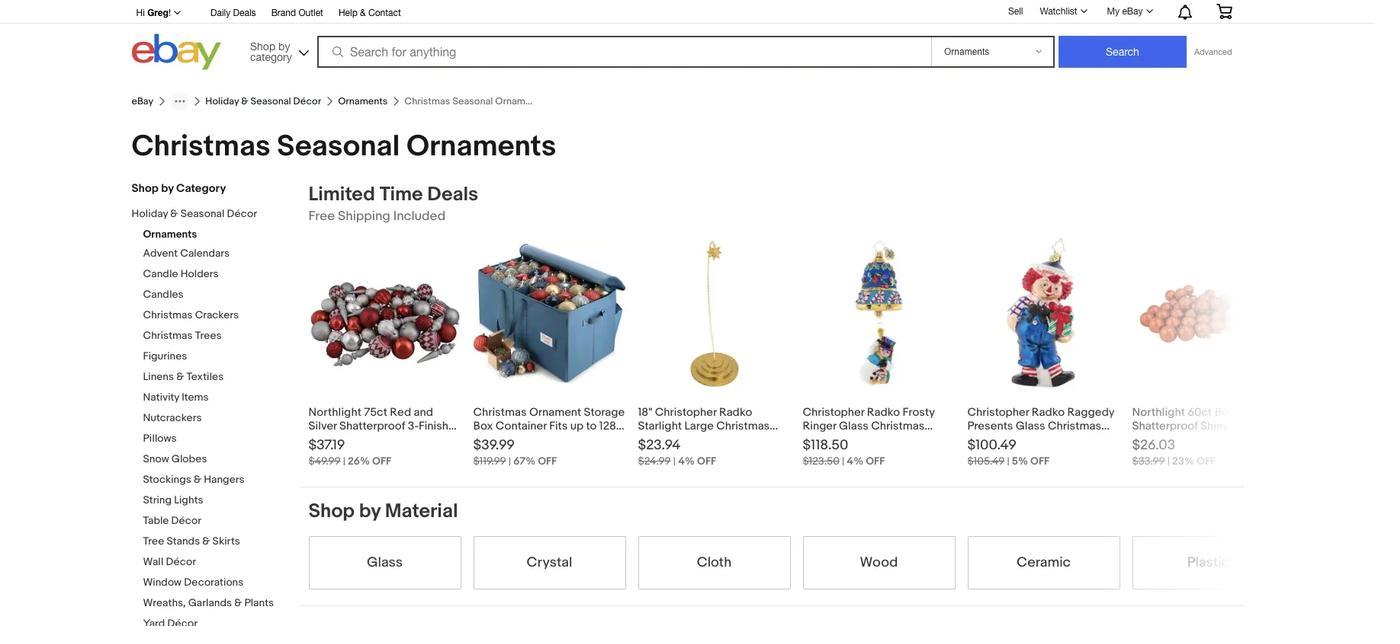 Task type: vqa. For each thing, say whether or not it's contained in the screenshot.
middle BY
yes



Task type: locate. For each thing, give the bounding box(es) containing it.
by inside main content
[[359, 500, 381, 524]]

christmas up $49.99 text box
[[308, 433, 362, 448]]

radko up 1021681 at the bottom right of page
[[1032, 406, 1065, 420]]

radko inside "christopher radko frosty ringer glass christmas ornament 1021370"
[[867, 406, 900, 420]]

christopher up "$118.50" on the right of page
[[803, 406, 864, 420]]

string lights link
[[143, 494, 288, 509]]

$39.99
[[473, 438, 515, 455]]

off for $23.94
[[697, 455, 716, 468]]

shop by category banner
[[128, 0, 1244, 74]]

60ct
[[1188, 406, 1212, 420]]

christopher inside christopher radko raggedy presents glass christmas ornament 1021681
[[967, 406, 1029, 420]]

4%
[[678, 455, 695, 468], [847, 455, 863, 468]]

off inside $37.19 $49.99 | 26% off
[[372, 455, 391, 468]]

& left skirts
[[202, 535, 210, 548]]

0 horizontal spatial ebay
[[132, 95, 153, 108]]

| left 67%
[[508, 455, 511, 468]]

2 northlight from the left
[[1132, 406, 1185, 420]]

|
[[343, 455, 345, 468], [508, 455, 511, 468], [673, 455, 676, 468], [842, 455, 844, 468], [1007, 455, 1010, 468], [1167, 455, 1170, 468]]

my ebay
[[1107, 6, 1143, 17]]

christmas ornament storage box container fits up to 128 with adjustable dividers image
[[473, 238, 626, 390]]

northlight 75ct red and silver shatterproof 3-finish christmas ball ornaments image
[[308, 238, 461, 390]]

$26.03
[[1132, 438, 1175, 455]]

shop for shop by category
[[250, 40, 275, 52]]

holiday inside 'holiday & seasonal décor ornaments advent calendars candle holders candles christmas crackers christmas trees figurines linens & textiles nativity items nutcrackers pillows snow globes stockings & hangers string lights table décor tree stands & skirts wall décor window decorations wreaths, garlands & plants'
[[132, 207, 168, 220]]

2 off from the left
[[538, 455, 557, 468]]

1 shatterproof from the left
[[339, 419, 405, 434]]

0 vertical spatial by
[[278, 40, 290, 52]]

shop for shop by category
[[132, 182, 158, 196]]

$26.03 $33.99 | 23% off
[[1132, 438, 1216, 468]]

radko up stand
[[719, 406, 752, 420]]

christmas ornament storage box container fits up to 128 with adjustable dividers
[[473, 406, 625, 448]]

brand
[[271, 8, 296, 18]]

5 off from the left
[[1030, 455, 1049, 468]]

& right help
[[360, 8, 366, 18]]

glass down the shop by material
[[367, 555, 403, 572]]

1 horizontal spatial christopher
[[803, 406, 864, 420]]

frosty
[[903, 406, 935, 420]]

5 | from the left
[[1007, 455, 1010, 468]]

with
[[473, 433, 495, 448]]

crystal
[[527, 555, 572, 572]]

1 ball from the left
[[364, 433, 383, 448]]

daily deals
[[211, 8, 256, 18]]

5%
[[1012, 455, 1028, 468]]

nativity
[[143, 391, 179, 404]]

| for $39.99
[[508, 455, 511, 468]]

sell
[[1008, 6, 1023, 16]]

shop inside shop by category
[[250, 40, 275, 52]]

shatterproof
[[339, 419, 405, 434], [1132, 419, 1198, 434]]

1 horizontal spatial glass
[[839, 419, 869, 434]]

northlight inside northlight 60ct burnt orange shatterproof shiny christmas ball ornaments 2.5"
[[1132, 406, 1185, 420]]

holiday & seasonal décor link
[[205, 95, 321, 108], [132, 207, 276, 222]]

off inside $118.50 $123.50 | 4% off
[[866, 455, 885, 468]]

off
[[372, 455, 391, 468], [538, 455, 557, 468], [697, 455, 716, 468], [866, 455, 885, 468], [1030, 455, 1049, 468], [1197, 455, 1216, 468]]

christopher up display
[[655, 406, 717, 420]]

holiday & seasonal décor
[[205, 95, 321, 108]]

advent calendars link
[[143, 247, 288, 262]]

1 horizontal spatial by
[[278, 40, 290, 52]]

1 northlight from the left
[[308, 406, 361, 420]]

| inside $26.03 $33.99 | 23% off
[[1167, 455, 1170, 468]]

4 off from the left
[[866, 455, 885, 468]]

$23.94 $24.99 | 4% off
[[638, 438, 716, 468]]

0 vertical spatial seasonal
[[250, 95, 291, 108]]

christopher inside 18" christopher radko starlight large christmas ornament display stand
[[655, 406, 717, 420]]

off inside $26.03 $33.99 | 23% off
[[1197, 455, 1216, 468]]

1 horizontal spatial deals
[[427, 183, 478, 207]]

seasonal for holiday & seasonal décor ornaments advent calendars candle holders candles christmas crackers christmas trees figurines linens & textiles nativity items nutcrackers pillows snow globes stockings & hangers string lights table décor tree stands & skirts wall décor window decorations wreaths, garlands & plants
[[180, 207, 224, 220]]

0 horizontal spatial shop
[[132, 182, 158, 196]]

0 horizontal spatial holiday
[[132, 207, 168, 220]]

2 horizontal spatial glass
[[1016, 419, 1045, 434]]

2 | from the left
[[508, 455, 511, 468]]

2 4% from the left
[[847, 455, 863, 468]]

none submit inside shop by category banner
[[1059, 36, 1187, 68]]

2 vertical spatial seasonal
[[180, 207, 224, 220]]

contact
[[368, 8, 401, 18]]

1 horizontal spatial ball
[[1132, 433, 1151, 448]]

| inside $37.19 $49.99 | 26% off
[[343, 455, 345, 468]]

6 off from the left
[[1197, 455, 1216, 468]]

globes
[[171, 453, 207, 466]]

christopher radko raggedy presents glass christmas ornament 1021681
[[967, 406, 1114, 448]]

2 vertical spatial shop
[[308, 500, 355, 524]]

seasonal down category at top left
[[250, 95, 291, 108]]

ball
[[364, 433, 383, 448], [1132, 433, 1151, 448]]

shop by category
[[132, 182, 226, 196]]

glass up $100.49 $105.49 | 5% off
[[1016, 419, 1045, 434]]

ball up $33.99 text box
[[1132, 433, 1151, 448]]

$39.99 $119.99 | 67% off
[[473, 438, 557, 468]]

snow
[[143, 453, 169, 466]]

3-
[[408, 419, 419, 434]]

plastic
[[1187, 555, 1230, 572]]

christopher inside "christopher radko frosty ringer glass christmas ornament 1021370"
[[803, 406, 864, 420]]

off down 1021370 at the bottom of page
[[866, 455, 885, 468]]

4% for $118.50
[[847, 455, 863, 468]]

off inside $39.99 $119.99 | 67% off
[[538, 455, 557, 468]]

ornament inside "christopher radko frosty ringer glass christmas ornament 1021370"
[[803, 433, 855, 448]]

ornament inside christopher radko raggedy presents glass christmas ornament 1021681
[[967, 433, 1020, 448]]

1 vertical spatial holiday & seasonal décor link
[[132, 207, 276, 222]]

ornament up $123.50 at the bottom right
[[803, 433, 855, 448]]

christmas up with
[[473, 406, 527, 420]]

75ct
[[364, 406, 387, 420]]

shop down $49.99 text box
[[308, 500, 355, 524]]

help
[[339, 8, 358, 18]]

ball inside northlight 60ct burnt orange shatterproof shiny christmas ball ornaments 2.5"
[[1132, 433, 1151, 448]]

items
[[182, 391, 209, 404]]

presents
[[967, 419, 1013, 434]]

wood
[[860, 555, 898, 572]]

off inside $23.94 $24.99 | 4% off
[[697, 455, 716, 468]]

northlight for $26.03
[[1132, 406, 1185, 420]]

0 horizontal spatial deals
[[233, 8, 256, 18]]

christmas right large
[[716, 419, 770, 434]]

!
[[169, 8, 171, 18]]

1 horizontal spatial shatterproof
[[1132, 419, 1198, 434]]

0 horizontal spatial northlight
[[308, 406, 361, 420]]

0 horizontal spatial by
[[161, 182, 174, 196]]

| inside $118.50 $123.50 | 4% off
[[842, 455, 844, 468]]

sell link
[[1001, 6, 1030, 16]]

christmas up $100.49 $105.49 | 5% off
[[1048, 419, 1101, 434]]

shatterproof up $37.19 $49.99 | 26% off
[[339, 419, 405, 434]]

| right $123.50 text field
[[842, 455, 844, 468]]

0 vertical spatial ebay
[[1122, 6, 1143, 17]]

0 vertical spatial holiday
[[205, 95, 239, 108]]

2 radko from the left
[[867, 406, 900, 420]]

ornament up $24.99
[[638, 433, 690, 448]]

shatterproof up $26.03
[[1132, 419, 1198, 434]]

crystal link
[[473, 537, 626, 590]]

1 radko from the left
[[719, 406, 752, 420]]

by down the '26%'
[[359, 500, 381, 524]]

table décor link
[[143, 515, 288, 529]]

| inside $100.49 $105.49 | 5% off
[[1007, 455, 1010, 468]]

1 vertical spatial ebay
[[132, 95, 153, 108]]

6 | from the left
[[1167, 455, 1170, 468]]

off right the '26%'
[[372, 455, 391, 468]]

by for material
[[359, 500, 381, 524]]

by inside shop by category
[[278, 40, 290, 52]]

ebay
[[1122, 6, 1143, 17], [132, 95, 153, 108]]

ball inside northlight 75ct red and silver shatterproof 3-finish christmas ball ornaments
[[364, 433, 383, 448]]

| left 5%
[[1007, 455, 1010, 468]]

2 horizontal spatial shop
[[308, 500, 355, 524]]

by down 'brand'
[[278, 40, 290, 52]]

wood link
[[803, 537, 955, 590]]

ornament inside 18" christopher radko starlight large christmas ornament display stand
[[638, 433, 690, 448]]

1 horizontal spatial radko
[[867, 406, 900, 420]]

0 horizontal spatial radko
[[719, 406, 752, 420]]

4 | from the left
[[842, 455, 844, 468]]

radko for $100.49
[[1032, 406, 1065, 420]]

off for $37.19
[[372, 455, 391, 468]]

| inside $23.94 $24.99 | 4% off
[[673, 455, 676, 468]]

1 vertical spatial shop
[[132, 182, 158, 196]]

2 horizontal spatial christopher
[[967, 406, 1029, 420]]

table
[[143, 515, 169, 528]]

christmas inside northlight 60ct burnt orange shatterproof shiny christmas ball ornaments 2.5"
[[1231, 419, 1284, 434]]

glass up $118.50 $123.50 | 4% off
[[839, 419, 869, 434]]

0 horizontal spatial 4%
[[678, 455, 695, 468]]

1 off from the left
[[372, 455, 391, 468]]

1 horizontal spatial 4%
[[847, 455, 863, 468]]

$49.99 text field
[[308, 455, 341, 468]]

northlight for $37.19
[[308, 406, 361, 420]]

calendars
[[180, 247, 230, 260]]

glass inside "christopher radko frosty ringer glass christmas ornament 1021370"
[[839, 419, 869, 434]]

christopher radko raggedy presents glass christmas ornament 1021681 image
[[967, 238, 1120, 390]]

burnt
[[1215, 406, 1242, 420]]

nutcrackers link
[[143, 412, 288, 426]]

2 horizontal spatial by
[[359, 500, 381, 524]]

by
[[278, 40, 290, 52], [161, 182, 174, 196], [359, 500, 381, 524]]

ebay link
[[132, 95, 153, 108]]

26%
[[348, 455, 370, 468]]

seasonal down category
[[180, 207, 224, 220]]

deals up included on the left of page
[[427, 183, 478, 207]]

2 horizontal spatial radko
[[1032, 406, 1065, 420]]

1 christopher from the left
[[655, 406, 717, 420]]

3 radko from the left
[[1032, 406, 1065, 420]]

off right 67%
[[538, 455, 557, 468]]

christmas inside "christopher radko frosty ringer glass christmas ornament 1021370"
[[871, 419, 925, 434]]

ornament up $105.49
[[967, 433, 1020, 448]]

4% inside $23.94 $24.99 | 4% off
[[678, 455, 695, 468]]

candles
[[143, 288, 184, 301]]

nativity items link
[[143, 391, 288, 406]]

$33.99 text field
[[1132, 455, 1165, 468]]

1 horizontal spatial northlight
[[1132, 406, 1185, 420]]

shop down 'brand'
[[250, 40, 275, 52]]

holiday & seasonal décor link down category at top left
[[205, 95, 321, 108]]

off down display
[[697, 455, 716, 468]]

northlight 60ct burnt orange shatterproof shiny christmas ball ornaments 2.5" image
[[1132, 238, 1285, 390]]

ornament for $23.94
[[638, 433, 690, 448]]

ornament for $118.50
[[803, 433, 855, 448]]

hangers
[[204, 474, 244, 487]]

$23.94
[[638, 438, 681, 455]]

northlight up $37.19
[[308, 406, 361, 420]]

orange
[[1245, 406, 1284, 420]]

0 horizontal spatial ball
[[364, 433, 383, 448]]

3 off from the left
[[697, 455, 716, 468]]

2 christopher from the left
[[803, 406, 864, 420]]

0 vertical spatial deals
[[233, 8, 256, 18]]

$119.99
[[473, 455, 506, 468]]

brand outlet
[[271, 8, 323, 18]]

deals right daily
[[233, 8, 256, 18]]

radko inside 18" christopher radko starlight large christmas ornament display stand
[[719, 406, 752, 420]]

seasonal up limited
[[277, 129, 400, 165]]

ball up the '26%'
[[364, 433, 383, 448]]

radko up 1021370 at the bottom of page
[[867, 406, 900, 420]]

seasonal inside 'holiday & seasonal décor ornaments advent calendars candle holders candles christmas crackers christmas trees figurines linens & textiles nativity items nutcrackers pillows snow globes stockings & hangers string lights table décor tree stands & skirts wall décor window decorations wreaths, garlands & plants'
[[180, 207, 224, 220]]

off for $26.03
[[1197, 455, 1216, 468]]

$24.99
[[638, 455, 671, 468]]

| for $118.50
[[842, 455, 844, 468]]

1 horizontal spatial shop
[[250, 40, 275, 52]]

christopher up "$100.49"
[[967, 406, 1029, 420]]

| inside $39.99 $119.99 | 67% off
[[508, 455, 511, 468]]

ornaments inside 'holiday & seasonal décor ornaments advent calendars candle holders candles christmas crackers christmas trees figurines linens & textiles nativity items nutcrackers pillows snow globes stockings & hangers string lights table décor tree stands & skirts wall décor window decorations wreaths, garlands & plants'
[[143, 228, 197, 241]]

holiday
[[205, 95, 239, 108], [132, 207, 168, 220]]

northlight up $26.03
[[1132, 406, 1185, 420]]

window
[[143, 577, 182, 590]]

None submit
[[1059, 36, 1187, 68]]

help & contact
[[339, 8, 401, 18]]

my ebay link
[[1099, 2, 1160, 21]]

1 horizontal spatial holiday
[[205, 95, 239, 108]]

off right 23%
[[1197, 455, 1216, 468]]

1 | from the left
[[343, 455, 345, 468]]

1 4% from the left
[[678, 455, 695, 468]]

christmas right shiny
[[1231, 419, 1284, 434]]

1 horizontal spatial ebay
[[1122, 6, 1143, 17]]

3 | from the left
[[673, 455, 676, 468]]

| left 23%
[[1167, 455, 1170, 468]]

1 vertical spatial deals
[[427, 183, 478, 207]]

christmas up $118.50 $123.50 | 4% off
[[871, 419, 925, 434]]

christmas up figurines
[[143, 329, 193, 342]]

candle
[[143, 268, 178, 281]]

4% inside $118.50 $123.50 | 4% off
[[847, 455, 863, 468]]

holiday for holiday & seasonal décor
[[205, 95, 239, 108]]

| left the '26%'
[[343, 455, 345, 468]]

4% down 1021370 at the bottom of page
[[847, 455, 863, 468]]

off right 5%
[[1030, 455, 1049, 468]]

ornament up dividers
[[529, 406, 581, 420]]

storage
[[584, 406, 625, 420]]

off inside $100.49 $105.49 | 5% off
[[1030, 455, 1049, 468]]

1 vertical spatial holiday
[[132, 207, 168, 220]]

crackers
[[195, 309, 239, 322]]

4% down $23.94 on the left of page
[[678, 455, 695, 468]]

0 horizontal spatial shatterproof
[[339, 419, 405, 434]]

shatterproof inside northlight 60ct burnt orange shatterproof shiny christmas ball ornaments 2.5"
[[1132, 419, 1198, 434]]

1 vertical spatial seasonal
[[277, 129, 400, 165]]

ornaments inside northlight 60ct burnt orange shatterproof shiny christmas ball ornaments 2.5"
[[1154, 433, 1212, 448]]

2 vertical spatial by
[[359, 500, 381, 524]]

glass inside christopher radko raggedy presents glass christmas ornament 1021681
[[1016, 419, 1045, 434]]

0 vertical spatial holiday & seasonal décor link
[[205, 95, 321, 108]]

shop left category
[[132, 182, 158, 196]]

2 shatterproof from the left
[[1132, 419, 1198, 434]]

main content
[[299, 183, 1285, 627]]

advanced
[[1194, 47, 1232, 56]]

4% for $23.94
[[678, 455, 695, 468]]

2 ball from the left
[[1132, 433, 1151, 448]]

holiday & seasonal décor link down category
[[132, 207, 276, 222]]

| for $26.03
[[1167, 455, 1170, 468]]

radko inside christopher radko raggedy presents glass christmas ornament 1021681
[[1032, 406, 1065, 420]]

by left category
[[161, 182, 174, 196]]

& down the shop by category dropdown button
[[241, 95, 248, 108]]

décor down lights
[[171, 515, 201, 528]]

wall décor link
[[143, 556, 288, 570]]

& right the linens
[[176, 371, 184, 384]]

christopher radko frosty ringer glass christmas ornament 1021370
[[803, 406, 935, 448]]

tree
[[143, 535, 164, 548]]

1 vertical spatial by
[[161, 182, 174, 196]]

main content containing limited time deals
[[299, 183, 1285, 627]]

0 vertical spatial shop
[[250, 40, 275, 52]]

3 christopher from the left
[[967, 406, 1029, 420]]

time
[[380, 183, 423, 207]]

red
[[390, 406, 411, 420]]

christopher radko frosty ringer glass christmas ornament 1021370 image
[[803, 238, 955, 390]]

0 horizontal spatial christopher
[[655, 406, 717, 420]]

| right $24.99 text field
[[673, 455, 676, 468]]

18"
[[638, 406, 652, 420]]

northlight inside northlight 75ct red and silver shatterproof 3-finish christmas ball ornaments
[[308, 406, 361, 420]]



Task type: describe. For each thing, give the bounding box(es) containing it.
holiday for holiday & seasonal décor ornaments advent calendars candle holders candles christmas crackers christmas trees figurines linens & textiles nativity items nutcrackers pillows snow globes stockings & hangers string lights table décor tree stands & skirts wall décor window decorations wreaths, garlands & plants
[[132, 207, 168, 220]]

up
[[570, 419, 584, 434]]

off for $39.99
[[538, 455, 557, 468]]

holiday & seasonal décor ornaments advent calendars candle holders candles christmas crackers christmas trees figurines linens & textiles nativity items nutcrackers pillows snow globes stockings & hangers string lights table décor tree stands & skirts wall décor window decorations wreaths, garlands & plants
[[132, 207, 274, 610]]

$37.19 $49.99 | 26% off
[[308, 438, 391, 468]]

box
[[473, 419, 493, 434]]

shop by material
[[308, 500, 458, 524]]

$123.50 text field
[[803, 455, 840, 468]]

linens & textiles link
[[143, 371, 288, 385]]

category
[[250, 51, 292, 63]]

by for category
[[161, 182, 174, 196]]

figurines
[[143, 350, 187, 363]]

glass for $118.50
[[839, 419, 869, 434]]

$33.99
[[1132, 455, 1165, 468]]

wreaths,
[[143, 597, 186, 610]]

$123.50
[[803, 455, 840, 468]]

limited time deals free shipping included
[[308, 183, 478, 224]]

string
[[143, 494, 172, 507]]

lights
[[174, 494, 203, 507]]

23%
[[1172, 455, 1194, 468]]

$37.19
[[308, 438, 345, 455]]

deals inside limited time deals free shipping included
[[427, 183, 478, 207]]

& inside account navigation
[[360, 8, 366, 18]]

watchlist link
[[1031, 2, 1094, 21]]

radko for $118.50
[[867, 406, 900, 420]]

wall
[[143, 556, 163, 569]]

128
[[599, 419, 616, 434]]

outlet
[[299, 8, 323, 18]]

shop for shop by material
[[308, 500, 355, 524]]

northlight 75ct red and silver shatterproof 3-finish christmas ball ornaments
[[308, 406, 448, 448]]

holders
[[180, 268, 219, 281]]

$118.50 $123.50 | 4% off
[[803, 438, 885, 468]]

display
[[693, 433, 731, 448]]

christopher for $118.50
[[803, 406, 864, 420]]

decorations
[[184, 577, 244, 590]]

skirts
[[212, 535, 240, 548]]

18" christopher radko starlight large christmas ornament display stand image
[[638, 238, 790, 390]]

décor down stands
[[166, 556, 196, 569]]

& down shop by category
[[170, 207, 178, 220]]

& left plants
[[234, 597, 242, 610]]

Search for anything text field
[[320, 37, 928, 66]]

shop by category button
[[243, 34, 312, 67]]

and
[[414, 406, 433, 420]]

$100.49 $105.49 | 5% off
[[967, 438, 1049, 468]]

$24.99 text field
[[638, 455, 671, 468]]

starlight
[[638, 419, 682, 434]]

plastic link
[[1132, 537, 1285, 590]]

$119.99 text field
[[473, 455, 506, 468]]

décor left the ornaments link
[[293, 95, 321, 108]]

shatterproof inside northlight 75ct red and silver shatterproof 3-finish christmas ball ornaments
[[339, 419, 405, 434]]

stockings & hangers link
[[143, 474, 288, 488]]

off for $118.50
[[866, 455, 885, 468]]

help & contact link
[[339, 5, 401, 22]]

account navigation
[[128, 0, 1244, 24]]

ceramic link
[[967, 537, 1120, 590]]

1021370
[[857, 433, 898, 448]]

0 horizontal spatial glass
[[367, 555, 403, 572]]

18" christopher radko starlight large christmas ornament display stand
[[638, 406, 770, 448]]

| for $37.19
[[343, 455, 345, 468]]

daily
[[211, 8, 231, 18]]

$118.50
[[803, 438, 848, 455]]

your shopping cart image
[[1215, 4, 1233, 19]]

raggedy
[[1067, 406, 1114, 420]]

watchlist
[[1040, 6, 1077, 17]]

window decorations link
[[143, 577, 288, 591]]

greg
[[147, 7, 169, 18]]

figurines link
[[143, 350, 288, 365]]

shiny
[[1200, 419, 1228, 434]]

& down the globes
[[194, 474, 201, 487]]

free
[[308, 209, 335, 224]]

deals inside 'daily deals' link
[[233, 8, 256, 18]]

cloth link
[[638, 537, 790, 590]]

garlands
[[188, 597, 232, 610]]

advanced link
[[1187, 37, 1240, 67]]

silver
[[308, 419, 337, 434]]

ornament inside christmas ornament storage box container fits up to 128 with adjustable dividers
[[529, 406, 581, 420]]

christmas inside 18" christopher radko starlight large christmas ornament display stand
[[716, 419, 770, 434]]

glass for $100.49
[[1016, 419, 1045, 434]]

included
[[393, 209, 446, 224]]

seasonal for holiday & seasonal décor
[[250, 95, 291, 108]]

stand
[[733, 433, 763, 448]]

christmas inside christmas ornament storage box container fits up to 128 with adjustable dividers
[[473, 406, 527, 420]]

stockings
[[143, 474, 191, 487]]

material
[[385, 500, 458, 524]]

dividers
[[556, 433, 599, 448]]

christmas inside northlight 75ct red and silver shatterproof 3-finish christmas ball ornaments
[[308, 433, 362, 448]]

snow globes link
[[143, 453, 288, 468]]

cloth
[[697, 555, 732, 572]]

shop by category
[[250, 40, 292, 63]]

| for $100.49
[[1007, 455, 1010, 468]]

candle holders link
[[143, 268, 288, 282]]

| for $23.94
[[673, 455, 676, 468]]

67%
[[513, 455, 535, 468]]

off for $100.49
[[1030, 455, 1049, 468]]

limited
[[308, 183, 375, 207]]

ceramic
[[1017, 555, 1071, 572]]

tree stands & skirts link
[[143, 535, 288, 550]]

adjustable
[[497, 433, 554, 448]]

my
[[1107, 6, 1120, 17]]

$105.49 text field
[[967, 455, 1005, 468]]

christopher for $100.49
[[967, 406, 1029, 420]]

christmas inside christopher radko raggedy presents glass christmas ornament 1021681
[[1048, 419, 1101, 434]]

ornaments inside northlight 75ct red and silver shatterproof 3-finish christmas ball ornaments
[[386, 433, 444, 448]]

décor up advent calendars link
[[227, 207, 257, 220]]

christmas up category
[[132, 129, 270, 165]]

ebay inside account navigation
[[1122, 6, 1143, 17]]

fits
[[549, 419, 568, 434]]

advent
[[143, 247, 178, 260]]

pillows
[[143, 432, 177, 445]]

glass link
[[308, 537, 461, 590]]

$49.99
[[308, 455, 341, 468]]

ringer
[[803, 419, 836, 434]]

christmas down candles
[[143, 309, 193, 322]]

by for category
[[278, 40, 290, 52]]

daily deals link
[[211, 5, 256, 22]]

ornament for $100.49
[[967, 433, 1020, 448]]

container
[[496, 419, 547, 434]]

stands
[[167, 535, 200, 548]]



